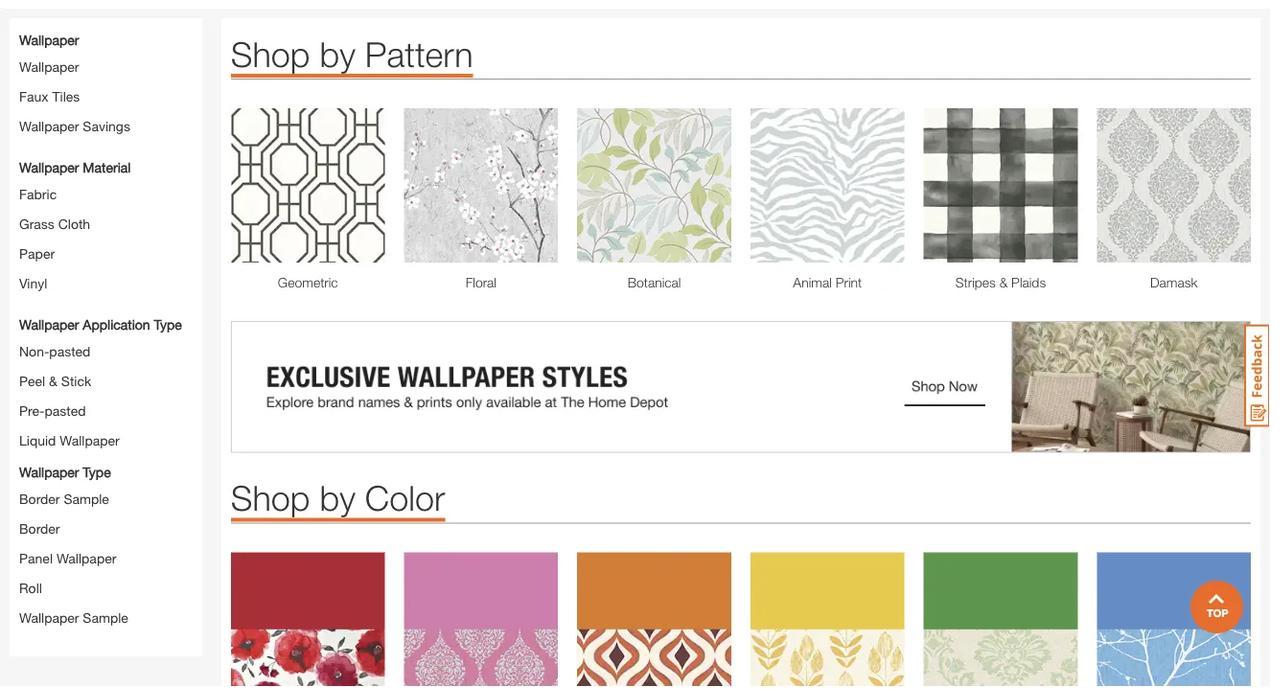 Task type: locate. For each thing, give the bounding box(es) containing it.
wallpaper sample
[[19, 610, 128, 626]]

border up border link
[[19, 491, 60, 507]]

feedback link image
[[1244, 324, 1270, 428]]

shop by pattern
[[231, 34, 473, 74]]

2 border from the top
[[19, 521, 60, 537]]

& left plaids
[[999, 274, 1008, 290]]

wallpaper up wallpaper link
[[19, 32, 79, 48]]

wallpaper
[[19, 32, 79, 48], [19, 59, 79, 75], [19, 119, 79, 134], [19, 160, 79, 176], [19, 317, 79, 333], [60, 433, 120, 449], [19, 465, 79, 480], [56, 551, 116, 567], [19, 610, 79, 626]]

wallpaper savings link
[[19, 119, 130, 134]]

1 vertical spatial &
[[49, 373, 57, 389]]

plaids
[[1011, 274, 1046, 290]]

geometric
[[278, 274, 338, 290]]

wallpaper up faux tiles
[[19, 59, 79, 75]]

border up panel
[[19, 521, 60, 537]]

damask link
[[1097, 273, 1251, 293]]

botanical
[[628, 274, 681, 290]]

peel
[[19, 373, 45, 389]]

1 vertical spatial by
[[320, 478, 355, 519]]

2 shop from the top
[[231, 478, 310, 519]]

damask
[[1150, 274, 1198, 290]]

wallpaper for wallpaper material
[[19, 160, 79, 176]]

shop for shop by color
[[231, 478, 310, 519]]

pasted
[[49, 344, 91, 360], [45, 403, 86, 419]]

0 vertical spatial shop
[[231, 34, 310, 74]]

tiles
[[52, 89, 80, 105]]

by
[[320, 34, 355, 74], [320, 478, 355, 519]]

by left pattern
[[320, 34, 355, 74]]

stripes & plaids image
[[924, 109, 1078, 263]]

1 shop from the top
[[231, 34, 310, 74]]

wallpaper up "wallpaper type"
[[60, 433, 120, 449]]

pasted up liquid wallpaper link
[[45, 403, 86, 419]]

pinks image
[[404, 553, 558, 687]]

shop by color
[[231, 478, 445, 519]]

animal print link
[[750, 273, 904, 293]]

wallpaper down roll
[[19, 610, 79, 626]]

& for plaids
[[999, 274, 1008, 290]]

0 vertical spatial border
[[19, 491, 60, 507]]

wallpaper material
[[19, 160, 131, 176]]

liquid
[[19, 433, 56, 449]]

vinyl
[[19, 276, 47, 292]]

& right peel
[[49, 373, 57, 389]]

non-pasted
[[19, 344, 91, 360]]

wallpaper up border sample link
[[19, 465, 79, 480]]

floral
[[466, 274, 496, 290]]

blues image
[[1097, 553, 1251, 687]]

paper link
[[19, 246, 55, 262]]

0 vertical spatial pasted
[[49, 344, 91, 360]]

0 horizontal spatial &
[[49, 373, 57, 389]]

wallpaper up non-pasted
[[19, 317, 79, 333]]

oranges image
[[577, 553, 731, 687]]

&
[[999, 274, 1008, 290], [49, 373, 57, 389]]

& for stick
[[49, 373, 57, 389]]

0 vertical spatial by
[[320, 34, 355, 74]]

sample down panel wallpaper link
[[83, 610, 128, 626]]

0 vertical spatial &
[[999, 274, 1008, 290]]

type right application
[[154, 317, 182, 333]]

botanical image
[[577, 109, 731, 263]]

color
[[365, 478, 445, 519]]

1 vertical spatial shop
[[231, 478, 310, 519]]

sample for wallpaper sample
[[83, 610, 128, 626]]

cloth
[[58, 216, 90, 232]]

1 vertical spatial pasted
[[45, 403, 86, 419]]

1 by from the top
[[320, 34, 355, 74]]

geometric link
[[231, 273, 385, 293]]

wallpaper type
[[19, 465, 111, 480]]

vinyl link
[[19, 276, 47, 292]]

shop
[[231, 34, 310, 74], [231, 478, 310, 519]]

border for border sample
[[19, 491, 60, 507]]

wallpaper application type
[[19, 317, 182, 333]]

sample
[[64, 491, 109, 507], [83, 610, 128, 626]]

wallpaper down faux tiles link
[[19, 119, 79, 134]]

pasted up stick
[[49, 344, 91, 360]]

type
[[154, 317, 182, 333], [83, 465, 111, 480]]

animal print image
[[750, 109, 904, 263]]

by left "color"
[[320, 478, 355, 519]]

1 border from the top
[[19, 491, 60, 507]]

1 vertical spatial sample
[[83, 610, 128, 626]]

0 vertical spatial type
[[154, 317, 182, 333]]

1 vertical spatial type
[[83, 465, 111, 480]]

2 by from the top
[[320, 478, 355, 519]]

faux
[[19, 89, 48, 105]]

animal print
[[793, 274, 862, 290]]

border
[[19, 491, 60, 507], [19, 521, 60, 537]]

paper
[[19, 246, 55, 262]]

wallpaper up fabric
[[19, 160, 79, 176]]

sample down "wallpaper type"
[[64, 491, 109, 507]]

panel wallpaper
[[19, 551, 116, 567]]

yellows image
[[750, 553, 904, 687]]

border sample
[[19, 491, 109, 507]]

1 vertical spatial border
[[19, 521, 60, 537]]

border sample link
[[19, 491, 109, 507]]

type down liquid wallpaper link
[[83, 465, 111, 480]]

reds image
[[231, 553, 385, 687]]

1 horizontal spatial &
[[999, 274, 1008, 290]]

stripes & plaids
[[955, 274, 1046, 290]]

panel
[[19, 551, 53, 567]]

0 vertical spatial sample
[[64, 491, 109, 507]]

application
[[83, 317, 150, 333]]

botanical link
[[577, 273, 731, 293]]

floral image
[[404, 109, 558, 263]]

wallpaper sample link
[[19, 610, 128, 626]]



Task type: vqa. For each thing, say whether or not it's contained in the screenshot.
"Blog"
no



Task type: describe. For each thing, give the bounding box(es) containing it.
border link
[[19, 521, 60, 537]]

grass
[[19, 216, 54, 232]]

wallpaper for wallpaper type
[[19, 465, 79, 480]]

floral link
[[404, 273, 558, 293]]

sample for border sample
[[64, 491, 109, 507]]

material
[[83, 160, 131, 176]]

wallpaper for wallpaper application type
[[19, 317, 79, 333]]

wallpaper link
[[19, 59, 79, 75]]

grass cloth
[[19, 216, 90, 232]]

roll
[[19, 581, 42, 596]]

damask image
[[1097, 109, 1251, 263]]

faux tiles link
[[19, 89, 80, 105]]

pattern
[[365, 34, 473, 74]]

pasted for pre-
[[45, 403, 86, 419]]

stripes
[[955, 274, 996, 290]]

roll link
[[19, 581, 42, 596]]

panel wallpaper link
[[19, 551, 116, 567]]

greens image
[[924, 553, 1078, 687]]

pasted for non-
[[49, 344, 91, 360]]

by for pattern
[[320, 34, 355, 74]]

savings
[[83, 119, 130, 134]]

print
[[836, 274, 862, 290]]

wallpaper for wallpaper link
[[19, 59, 79, 75]]

geometric image
[[231, 109, 385, 263]]

grass cloth link
[[19, 216, 90, 232]]

fabric
[[19, 187, 57, 202]]

peel & stick link
[[19, 373, 91, 389]]

pre-pasted link
[[19, 403, 86, 419]]

stick
[[61, 373, 91, 389]]

fabric link
[[19, 187, 57, 202]]

animal
[[793, 274, 832, 290]]

non-pasted link
[[19, 344, 91, 360]]

wallpaper right panel
[[56, 551, 116, 567]]

pre-
[[19, 403, 45, 419]]

shop for shop by pattern
[[231, 34, 310, 74]]

wallpaper for wallpaper sample
[[19, 610, 79, 626]]

liquid wallpaper link
[[19, 433, 120, 449]]

stripes & plaids link
[[924, 273, 1078, 293]]

peel & stick
[[19, 373, 91, 389]]

border for border link
[[19, 521, 60, 537]]

wallpaper for wallpaper savings
[[19, 119, 79, 134]]

wallpaper savings
[[19, 119, 130, 134]]

faux tiles
[[19, 89, 80, 105]]

1 horizontal spatial type
[[154, 317, 182, 333]]

by for color
[[320, 478, 355, 519]]

0 horizontal spatial type
[[83, 465, 111, 480]]

alt text image
[[231, 321, 1251, 453]]

pre-pasted
[[19, 403, 86, 419]]

liquid wallpaper
[[19, 433, 120, 449]]

non-
[[19, 344, 49, 360]]



